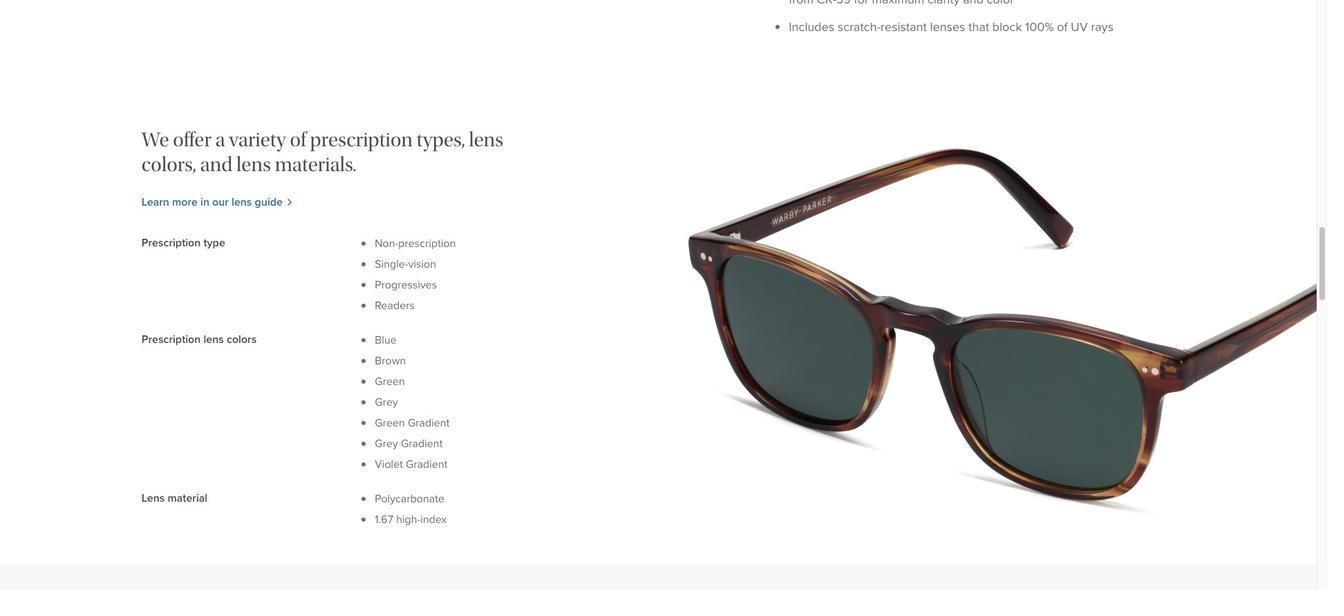 Task type: describe. For each thing, give the bounding box(es) containing it.
type
[[204, 235, 225, 251]]

scratch-
[[838, 18, 881, 36]]

progressives
[[375, 277, 437, 293]]

2 grey from the top
[[375, 436, 398, 452]]

prescription inside we offer a variety of prescription types, lens colors, and lens materials.
[[310, 128, 413, 152]]

more
[[172, 194, 198, 210]]

colors,
[[142, 153, 196, 177]]

1 green from the top
[[375, 374, 405, 390]]

vision
[[408, 257, 436, 273]]

block
[[992, 18, 1022, 36]]

lens material
[[142, 491, 208, 507]]

includes
[[789, 18, 834, 36]]

variety
[[229, 128, 286, 152]]

prescription type
[[142, 235, 225, 251]]

list for lens material
[[358, 491, 558, 530]]

types,
[[417, 128, 465, 152]]

we offer a variety of prescription types, lens colors, and lens materials.
[[142, 128, 504, 177]]

blue
[[375, 333, 397, 349]]

rays
[[1091, 18, 1114, 36]]

and
[[200, 153, 233, 177]]

prescription inside 'non-prescription single-vision progressives readers'
[[398, 236, 456, 252]]

blue brown green grey green gradient grey gradient violet gradient
[[375, 333, 450, 473]]

colors
[[227, 332, 257, 348]]

our
[[212, 194, 229, 210]]

prescription lens colors
[[142, 332, 257, 348]]

girl posing with head resting on hand image
[[683, 140, 1327, 518]]

material
[[168, 491, 208, 507]]

lens right our
[[232, 194, 252, 210]]

of inside we offer a variety of prescription types, lens colors, and lens materials.
[[290, 128, 306, 152]]

brown
[[375, 353, 406, 369]]

1.67
[[375, 512, 393, 528]]

we
[[142, 128, 169, 152]]

1 grey from the top
[[375, 395, 398, 411]]

non-prescription single-vision progressives readers
[[375, 236, 456, 314]]



Task type: locate. For each thing, give the bounding box(es) containing it.
green
[[375, 374, 405, 390], [375, 416, 405, 432]]

1 horizontal spatial of
[[1057, 18, 1068, 36]]

guide
[[255, 194, 283, 210]]

prescription for prescription type
[[142, 235, 201, 251]]

grey up the violet
[[375, 436, 398, 452]]

of inside list
[[1057, 18, 1068, 36]]

2 vertical spatial list
[[358, 491, 558, 530]]

prescription
[[142, 235, 201, 251], [142, 332, 201, 348]]

learn more in our lens guide
[[142, 194, 283, 210]]

0 vertical spatial of
[[1057, 18, 1068, 36]]

1 list from the top
[[358, 235, 558, 315]]

offer
[[173, 128, 211, 152]]

gradient
[[408, 416, 450, 432], [401, 436, 443, 452], [406, 457, 448, 473]]

1 vertical spatial grey
[[375, 436, 398, 452]]

of left uv
[[1057, 18, 1068, 36]]

polycarbonate
[[375, 492, 444, 508]]

single-
[[375, 257, 408, 273]]

lens left colors
[[204, 332, 224, 348]]

1 vertical spatial prescription
[[142, 332, 201, 348]]

uv
[[1071, 18, 1088, 36]]

list containing non-prescription
[[358, 235, 558, 315]]

100%
[[1025, 18, 1054, 36]]

lens down variety
[[236, 153, 271, 177]]

0 vertical spatial prescription
[[142, 235, 201, 251]]

1 prescription from the top
[[142, 235, 201, 251]]

0 vertical spatial green
[[375, 374, 405, 390]]

lens
[[469, 128, 504, 152], [236, 153, 271, 177], [232, 194, 252, 210], [204, 332, 224, 348]]

prescription
[[310, 128, 413, 152], [398, 236, 456, 252]]

0 vertical spatial prescription
[[310, 128, 413, 152]]

2 green from the top
[[375, 416, 405, 432]]

1 vertical spatial prescription
[[398, 236, 456, 252]]

0 vertical spatial gradient
[[408, 416, 450, 432]]

1 vertical spatial green
[[375, 416, 405, 432]]

2 vertical spatial gradient
[[406, 457, 448, 473]]

lens
[[142, 491, 165, 507]]

that
[[969, 18, 989, 36]]

prescription up vision
[[398, 236, 456, 252]]

lens right types,
[[469, 128, 504, 152]]

high-
[[396, 512, 421, 528]]

3 list from the top
[[358, 491, 558, 530]]

list for prescription type
[[358, 235, 558, 315]]

of
[[1057, 18, 1068, 36], [290, 128, 306, 152]]

materials.
[[275, 153, 356, 177]]

polycarbonate 1.67 high-index
[[375, 492, 447, 528]]

green up the violet
[[375, 416, 405, 432]]

1 vertical spatial of
[[290, 128, 306, 152]]

list for prescription lens colors
[[358, 332, 558, 474]]

1 vertical spatial gradient
[[401, 436, 443, 452]]

learn
[[142, 194, 169, 210]]

violet
[[375, 457, 403, 473]]

includes scratch-resistant lenses that block 100% of uv rays
[[789, 18, 1114, 36]]

resistant
[[881, 18, 927, 36]]

prescription up the materials.
[[310, 128, 413, 152]]

of up the materials.
[[290, 128, 306, 152]]

lenses
[[930, 18, 965, 36]]

grey down brown
[[375, 395, 398, 411]]

list containing blue
[[358, 332, 558, 474]]

index
[[421, 512, 447, 528]]

list containing polycarbonate
[[358, 491, 558, 530]]

includes scratch-resistant lenses that block 100% of uv rays list
[[772, 0, 1178, 37]]

green down brown
[[375, 374, 405, 390]]

2 prescription from the top
[[142, 332, 201, 348]]

2 list from the top
[[358, 332, 558, 474]]

prescription for prescription lens colors
[[142, 332, 201, 348]]

learn more in our lens guide link
[[142, 194, 294, 210]]

grey
[[375, 395, 398, 411], [375, 436, 398, 452]]

in
[[200, 194, 209, 210]]

a
[[215, 128, 225, 152]]

0 vertical spatial list
[[358, 235, 558, 315]]

0 vertical spatial grey
[[375, 395, 398, 411]]

readers
[[375, 298, 415, 314]]

non-
[[375, 236, 398, 252]]

1 vertical spatial list
[[358, 332, 558, 474]]

0 horizontal spatial of
[[290, 128, 306, 152]]

list
[[358, 235, 558, 315], [358, 332, 558, 474], [358, 491, 558, 530]]



Task type: vqa. For each thing, say whether or not it's contained in the screenshot.
the Products element
no



